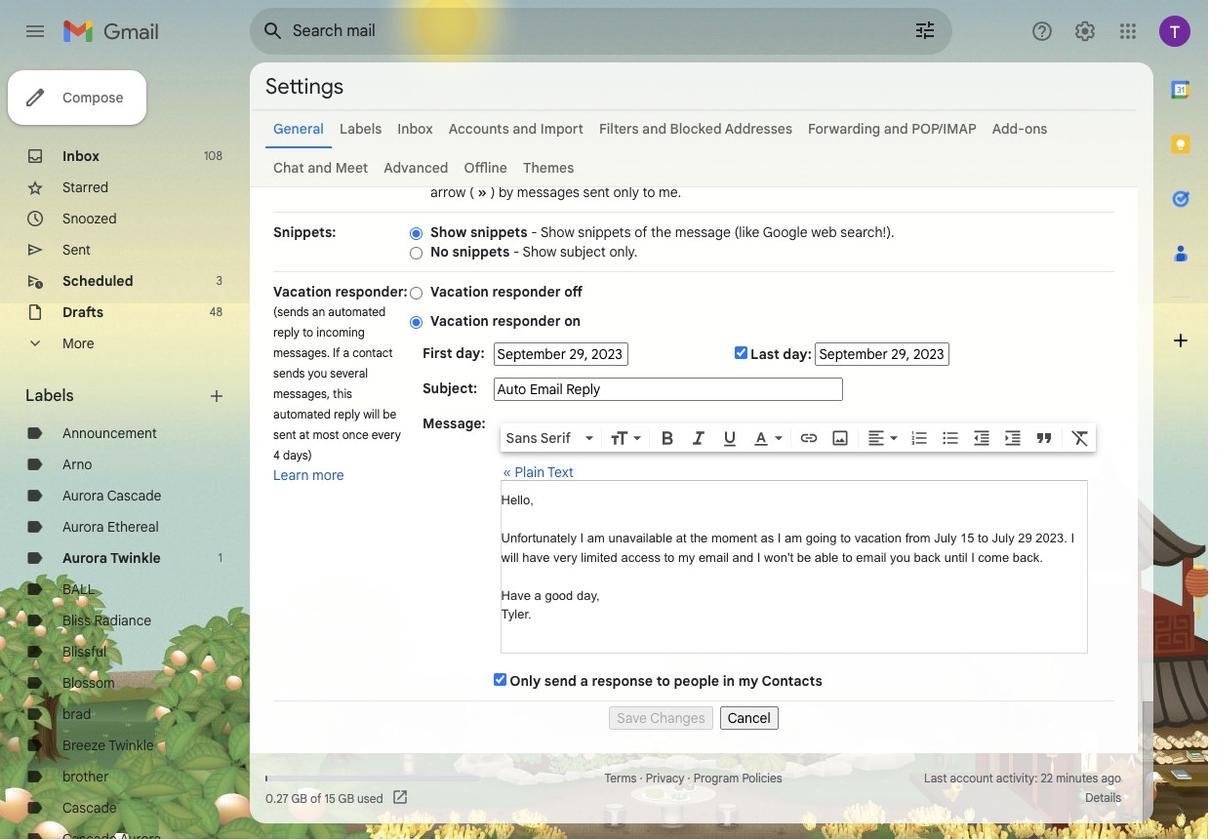 Task type: locate. For each thing, give the bounding box(es) containing it.
15 left used
[[324, 791, 335, 806]]

general
[[273, 120, 324, 138]]

by down the filters and blocked addresses on the top
[[682, 164, 697, 181]]

· right privacy
[[688, 771, 691, 786]]

underline ‪(⌘u)‬ image
[[720, 429, 739, 449]]

0 horizontal spatial be
[[383, 407, 396, 422]]

and right filters
[[642, 120, 666, 138]]

aurora for aurora cascade
[[62, 487, 104, 504]]

0 horizontal spatial gb
[[291, 791, 307, 806]]

only
[[510, 672, 541, 690]]

0 vertical spatial last
[[750, 345, 779, 363]]

0 horizontal spatial 15
[[324, 791, 335, 806]]

day: right fixed end date checkbox
[[783, 345, 812, 363]]

1 horizontal spatial at
[[676, 531, 687, 545]]

me.
[[659, 183, 681, 201]]

blissful
[[62, 643, 107, 661]]

july up come
[[992, 531, 1015, 545]]

at right the "unavailable"
[[676, 531, 687, 545]]

1 horizontal spatial the
[[690, 531, 708, 545]]

first
[[423, 344, 452, 362]]

message:
[[423, 415, 486, 432]]

chat and meet link
[[273, 159, 368, 177]]

no
[[430, 243, 449, 261]]

program
[[694, 771, 739, 786]]

show up no snippets - show subject only.
[[540, 223, 575, 241]]

and right chat
[[308, 159, 332, 177]]

Search mail text field
[[293, 21, 859, 41]]

1 horizontal spatial be
[[797, 550, 811, 564]]

First day: text field
[[493, 343, 628, 366]]

0 horizontal spatial july
[[934, 531, 957, 545]]

footer
[[250, 769, 1138, 808]]

0 horizontal spatial my
[[678, 550, 695, 564]]

to up messages.
[[303, 325, 313, 340]]

a right "if" at the left of the page
[[343, 345, 349, 360]]

arrow up only at the right of the page
[[617, 164, 653, 181]]

1 vertical spatial cascade
[[62, 799, 117, 817]]

radiance
[[94, 612, 151, 629]]

follow link to manage storage image
[[391, 788, 411, 808]]

you down from
[[890, 550, 910, 564]]

1 horizontal spatial inbox
[[397, 120, 433, 138]]

vacation inside the vacation responder: (sends an automated reply to incoming messages. if a contact sends you several messages, this automated reply will be sent at most once every 4 days) learn more
[[273, 283, 332, 301]]

1 vertical spatial inbox link
[[62, 147, 100, 165]]

aurora for aurora ethereal
[[62, 518, 104, 536]]

at left most
[[299, 427, 310, 442]]

to right the going
[[840, 531, 851, 545]]

0 vertical spatial be
[[383, 407, 396, 422]]

responder up vacation responder on
[[492, 283, 561, 301]]

access
[[621, 550, 661, 564]]

1 vertical spatial -
[[531, 223, 537, 241]]

only.
[[609, 243, 638, 261]]

1 horizontal spatial am
[[785, 531, 802, 545]]

forwarding and pop/imap
[[808, 120, 977, 138]]

to left address
[[797, 164, 810, 181]]

show for show snippets
[[540, 223, 575, 241]]

reply down this
[[334, 407, 360, 422]]

brad
[[62, 706, 91, 723]]

to inside the vacation responder: (sends an automated reply to incoming messages. if a contact sends you several messages, this automated reply will be sent at most once every 4 days) learn more
[[303, 325, 313, 340]]

0 horizontal spatial inbox
[[62, 147, 100, 165]]

)
[[674, 164, 679, 181], [490, 183, 495, 201]]

last left account
[[924, 771, 947, 786]]

last
[[750, 345, 779, 363], [924, 771, 947, 786]]

2 vertical spatial -
[[513, 243, 519, 261]]

snippets up no snippets - show subject only.
[[470, 223, 528, 241]]

snippets:
[[273, 223, 336, 241]]

to up come
[[978, 531, 988, 545]]

0 horizontal spatial last
[[750, 345, 779, 363]]

aurora cascade
[[62, 487, 161, 504]]

0 vertical spatial my
[[813, 164, 831, 181]]

indent less ‪(⌘[)‬ image
[[972, 428, 991, 448]]

« plain text
[[503, 464, 574, 481]]

0 horizontal spatial am
[[587, 531, 605, 545]]

the inside unfortunately i am unavailable at the moment as i am going to vacation from july 15 to july 29 2023. i will have very limited access to my email and i won't be able to email you back until i come back.
[[690, 531, 708, 545]]

accounts
[[449, 120, 509, 138]]

1 horizontal spatial gb
[[338, 791, 354, 806]]

an inside the vacation responder: (sends an automated reply to incoming messages. if a contact sends you several messages, this automated reply will be sent at most once every 4 days) learn more
[[312, 304, 325, 319]]

my right access
[[678, 550, 695, 564]]

0 horizontal spatial the
[[651, 223, 671, 241]]

will left have
[[501, 550, 519, 564]]

0 vertical spatial aurora
[[62, 487, 104, 504]]

cascade
[[107, 487, 161, 504], [62, 799, 117, 817]]

1 vertical spatial sent
[[583, 183, 610, 201]]

be left able
[[797, 550, 811, 564]]

i up limited
[[580, 531, 584, 545]]

a left double
[[1032, 164, 1040, 181]]

0 vertical spatial sent
[[767, 164, 793, 181]]

2 gb from the left
[[338, 791, 354, 806]]

1 gb from the left
[[291, 791, 307, 806]]

None search field
[[250, 8, 952, 55]]

0 horizontal spatial will
[[363, 407, 380, 422]]

vacation for vacation responder off
[[430, 283, 489, 301]]

1 aurora from the top
[[62, 487, 104, 504]]

a left good
[[534, 588, 541, 603]]

sans serif option
[[502, 428, 581, 448]]

arrow
[[617, 164, 653, 181], [430, 183, 466, 201]]

message
[[675, 223, 731, 241]]

tab list
[[1153, 62, 1208, 769]]

details
[[1085, 790, 1121, 805]]

0 vertical spatial (
[[656, 164, 661, 181]]

0 vertical spatial labels
[[339, 120, 382, 138]]

2 email from the left
[[856, 550, 886, 564]]

vacation up first day:
[[430, 312, 489, 330]]

of right 0.27
[[310, 791, 321, 806]]

terms
[[604, 771, 637, 786]]

support image
[[1030, 20, 1054, 43]]

0 horizontal spatial at
[[299, 427, 310, 442]]

3 aurora from the top
[[62, 549, 107, 567]]

starred link
[[62, 179, 109, 196]]

1 vertical spatial (
[[469, 183, 474, 201]]

arrow left '»'
[[430, 183, 466, 201]]

2 horizontal spatial sent
[[767, 164, 793, 181]]

vacation responder on
[[430, 312, 581, 330]]

reply down (sends
[[273, 325, 300, 340]]

sent up 4
[[273, 427, 296, 442]]

at inside the vacation responder: (sends an automated reply to incoming messages. if a contact sends you several messages, this automated reply will be sent at most once every 4 days) learn more
[[299, 427, 310, 442]]

1 vertical spatial aurora
[[62, 518, 104, 536]]

1 horizontal spatial last
[[924, 771, 947, 786]]

0 horizontal spatial email
[[699, 550, 729, 564]]

1 vertical spatial inbox
[[62, 147, 100, 165]]

) right '»'
[[490, 183, 495, 201]]

1 horizontal spatial labels
[[339, 120, 382, 138]]

0 vertical spatial at
[[299, 427, 310, 442]]

of up only.
[[634, 223, 647, 241]]

responder down vacation responder off
[[492, 312, 561, 330]]

my right in
[[738, 672, 758, 690]]

0 vertical spatial inbox
[[397, 120, 433, 138]]

1 horizontal spatial (
[[656, 164, 661, 181]]

sent down addresses
[[767, 164, 793, 181]]

more
[[312, 466, 344, 484]]

48
[[209, 304, 222, 319]]

the
[[651, 223, 671, 241], [690, 531, 708, 545]]

0 horizontal spatial )
[[490, 183, 495, 201]]

labels down the more
[[25, 386, 74, 406]]

email
[[699, 550, 729, 564], [856, 550, 886, 564]]

labels inside navigation
[[25, 386, 74, 406]]

twinkle down ethereal
[[110, 549, 161, 567]]

1 vertical spatial my
[[678, 550, 695, 564]]

0 horizontal spatial sent
[[273, 427, 296, 442]]

email down moment
[[699, 550, 729, 564]]

on
[[564, 312, 581, 330]]

to
[[797, 164, 810, 181], [643, 183, 655, 201], [303, 325, 313, 340], [840, 531, 851, 545], [978, 531, 988, 545], [664, 550, 675, 564], [842, 550, 853, 564], [656, 672, 670, 690]]

am up limited
[[587, 531, 605, 545]]

labels heading
[[25, 386, 207, 406]]

labels up meet
[[339, 120, 382, 138]]

0 vertical spatial )
[[674, 164, 679, 181]]

1 vertical spatial will
[[501, 550, 519, 564]]

will inside the vacation responder: (sends an automated reply to incoming messages. if a contact sends you several messages, this automated reply will be sent at most once every 4 days) learn more
[[363, 407, 380, 422]]

1 horizontal spatial you
[[890, 550, 910, 564]]

of inside footer
[[310, 791, 321, 806]]

-
[[537, 164, 550, 181], [531, 223, 537, 241], [513, 243, 519, 261]]

1 horizontal spatial ·
[[688, 771, 691, 786]]

to left people
[[656, 672, 670, 690]]

Only send a response to people in my Contacts checkbox
[[493, 673, 506, 686]]

2 vertical spatial sent
[[273, 427, 296, 442]]

program policies link
[[694, 771, 782, 786]]

sent inside the vacation responder: (sends an automated reply to incoming messages. if a contact sends you several messages, this automated reply will be sent at most once every 4 days) learn more
[[273, 427, 296, 442]]

1 vertical spatial reply
[[334, 407, 360, 422]]

1 horizontal spatial arrow
[[617, 164, 653, 181]]

snippets for show snippets of the message (like google web search!).
[[470, 223, 528, 241]]

as
[[761, 531, 774, 545]]

( up me.
[[656, 164, 661, 181]]

automated down responder:
[[328, 304, 386, 319]]

messages down themes link
[[517, 183, 580, 201]]

0 vertical spatial twinkle
[[110, 549, 161, 567]]

0 horizontal spatial inbox link
[[62, 147, 100, 165]]

people
[[674, 672, 719, 690]]

1 vertical spatial arrow
[[430, 183, 466, 201]]

aurora cascade link
[[62, 487, 161, 504]]

) up me.
[[674, 164, 679, 181]]

0 horizontal spatial (
[[469, 183, 474, 201]]

send
[[544, 672, 577, 690]]

show left subject
[[523, 243, 557, 261]]

and up (not
[[884, 120, 908, 138]]

aurora twinkle
[[62, 549, 161, 567]]

cascade link
[[62, 799, 117, 817]]

- up vacation responder off
[[513, 243, 519, 261]]

2 horizontal spatial my
[[813, 164, 831, 181]]

at inside unfortunately i am unavailable at the moment as i am going to vacation from july 15 to july 29 2023. i will have very limited access to my email and i won't be able to email you back until i come back.
[[676, 531, 687, 545]]

remove formatting ‪(⌘\)‬ image
[[1070, 428, 1090, 448]]

won't
[[764, 550, 793, 564]]

1 horizontal spatial by
[[682, 164, 697, 181]]

activity:
[[996, 771, 1038, 786]]

twinkle for aurora twinkle
[[110, 549, 161, 567]]

to inside ) by messages sent to my address (not a mailing list), and a double arrow (
[[797, 164, 810, 181]]

an up only at the right of the page
[[599, 164, 614, 181]]

0 vertical spatial messages
[[701, 164, 763, 181]]

cascade up ethereal
[[107, 487, 161, 504]]

snippets right no
[[452, 243, 510, 261]]

reply
[[273, 325, 300, 340], [334, 407, 360, 422]]

and left import
[[513, 120, 537, 138]]

a
[[917, 164, 924, 181], [1032, 164, 1040, 181], [343, 345, 349, 360], [534, 588, 541, 603], [580, 672, 588, 690]]

0 horizontal spatial you
[[308, 366, 327, 381]]

a inside have a good day, tyler.
[[534, 588, 541, 603]]

cascade down brother link
[[62, 799, 117, 817]]

0 vertical spatial will
[[363, 407, 380, 422]]

add-ons
[[992, 120, 1047, 138]]

aurora ethereal link
[[62, 518, 159, 536]]

) by messages sent to my address (not a mailing list), and a double arrow (
[[430, 164, 1086, 201]]

the left moment
[[690, 531, 708, 545]]

( left '»'
[[469, 183, 474, 201]]

automated down messages,
[[273, 407, 331, 422]]

will up every
[[363, 407, 380, 422]]

am up won't
[[785, 531, 802, 545]]

from
[[905, 531, 931, 545]]

1 horizontal spatial will
[[501, 550, 519, 564]]

1 horizontal spatial my
[[738, 672, 758, 690]]

have
[[522, 550, 550, 564]]

sans
[[506, 429, 537, 447]]

vacation for vacation responder on
[[430, 312, 489, 330]]

inbox link up advanced link
[[397, 120, 433, 138]]

privacy
[[646, 771, 685, 786]]

No snippets radio
[[410, 246, 423, 260]]

1 vertical spatial be
[[797, 550, 811, 564]]

- up » ) by messages sent only to me.
[[537, 164, 550, 181]]

1 vertical spatial at
[[676, 531, 687, 545]]

drafts link
[[62, 303, 104, 321]]

1 vertical spatial you
[[890, 550, 910, 564]]

subject
[[560, 243, 606, 261]]

0 horizontal spatial an
[[312, 304, 325, 319]]

aurora down 'arno'
[[62, 487, 104, 504]]

details link
[[1085, 790, 1121, 805]]

themes
[[523, 159, 574, 177]]

i right until
[[971, 550, 975, 564]]

- for show snippets of the message (like google web search!).
[[531, 223, 537, 241]]

1 vertical spatial by
[[499, 183, 514, 201]]

and right list),
[[1005, 164, 1028, 181]]

1 horizontal spatial july
[[992, 531, 1015, 545]]

1 horizontal spatial )
[[674, 164, 679, 181]]

by right '»'
[[499, 183, 514, 201]]

0 horizontal spatial ·
[[640, 771, 643, 786]]

1 vertical spatial )
[[490, 183, 495, 201]]

1 responder from the top
[[492, 283, 561, 301]]

navigation
[[273, 702, 1114, 730]]

) inside ) by messages sent to my address (not a mailing list), and a double arrow (
[[674, 164, 679, 181]]

navigation containing save changes
[[273, 702, 1114, 730]]

twinkle
[[110, 549, 161, 567], [108, 737, 154, 754]]

1 vertical spatial of
[[310, 791, 321, 806]]

i left won't
[[757, 550, 761, 564]]

inbox up advanced link
[[397, 120, 433, 138]]

my inside ) by messages sent to my address (not a mailing list), and a double arrow (
[[813, 164, 831, 181]]

1 vertical spatial twinkle
[[108, 737, 154, 754]]

vacation up (sends
[[273, 283, 332, 301]]

1 horizontal spatial day:
[[783, 345, 812, 363]]

twinkle for breeze twinkle
[[108, 737, 154, 754]]

show
[[430, 223, 467, 241], [540, 223, 575, 241], [523, 243, 557, 261]]

labels navigation
[[0, 62, 250, 839]]

vacation right vacation responder off option
[[430, 283, 489, 301]]

1 vertical spatial responder
[[492, 312, 561, 330]]

1 horizontal spatial sent
[[583, 183, 610, 201]]

my left address
[[813, 164, 831, 181]]

insert image image
[[830, 428, 850, 448]]

1 horizontal spatial 15
[[960, 531, 974, 545]]

scheduled link
[[62, 272, 133, 290]]

1 horizontal spatial email
[[856, 550, 886, 564]]

responder for on
[[492, 312, 561, 330]]

0 vertical spatial responder
[[492, 283, 561, 301]]

2 aurora from the top
[[62, 518, 104, 536]]

- up no snippets - show subject only.
[[531, 223, 537, 241]]

0 vertical spatial 15
[[960, 531, 974, 545]]

of
[[634, 223, 647, 241], [310, 791, 321, 806]]

inbox up starred link
[[62, 147, 100, 165]]

my inside unfortunately i am unavailable at the moment as i am going to vacation from july 15 to july 29 2023. i will have very limited access to my email and i won't be able to email you back until i come back.
[[678, 550, 695, 564]]

arno link
[[62, 456, 92, 473]]

the down me.
[[651, 223, 671, 241]]

email down the vacation
[[856, 550, 886, 564]]

1 vertical spatial labels
[[25, 386, 74, 406]]

have a good day, tyler.
[[501, 588, 600, 622]]

address
[[835, 164, 884, 181]]

messages down addresses
[[701, 164, 763, 181]]

gb right 0.27
[[291, 791, 307, 806]]

be up every
[[383, 407, 396, 422]]

last inside the last account activity: 22 minutes ago details
[[924, 771, 947, 786]]

and inside ) by messages sent to my address (not a mailing list), and a double arrow (
[[1005, 164, 1028, 181]]

1 am from the left
[[587, 531, 605, 545]]

day: right first
[[456, 344, 485, 362]]

aurora up aurora twinkle link
[[62, 518, 104, 536]]

ago
[[1101, 771, 1121, 786]]

every
[[372, 427, 401, 442]]

1 horizontal spatial inbox link
[[397, 120, 433, 138]]

settings
[[265, 73, 344, 99]]

only
[[613, 183, 639, 201]]

0 vertical spatial by
[[682, 164, 697, 181]]

you
[[308, 366, 327, 381], [890, 550, 910, 564]]

indent more ‪(⌘])‬ image
[[1003, 428, 1022, 448]]

2 responder from the top
[[492, 312, 561, 330]]

1 vertical spatial last
[[924, 771, 947, 786]]

twinkle right breeze
[[108, 737, 154, 754]]

more button
[[0, 328, 234, 359]]

inbox link up starred link
[[62, 147, 100, 165]]

changes
[[650, 709, 705, 727]]

an right (sends
[[312, 304, 325, 319]]

1 vertical spatial an
[[312, 304, 325, 319]]

you up messages,
[[308, 366, 327, 381]]

( inside ) by messages sent to my address (not a mailing list), and a double arrow (
[[469, 183, 474, 201]]

1 horizontal spatial an
[[599, 164, 614, 181]]

15 up until
[[960, 531, 974, 545]]

learn more link
[[273, 466, 344, 484]]

labels for labels link
[[339, 120, 382, 138]]

my
[[813, 164, 831, 181], [678, 550, 695, 564], [738, 672, 758, 690]]

1 vertical spatial messages
[[517, 183, 580, 201]]

1 horizontal spatial of
[[634, 223, 647, 241]]

· right the terms 'link' at the right of page
[[640, 771, 643, 786]]

0 vertical spatial you
[[308, 366, 327, 381]]

sent down display an arrow (
[[583, 183, 610, 201]]

0 horizontal spatial arrow
[[430, 183, 466, 201]]

1 email from the left
[[699, 550, 729, 564]]

show for no snippets
[[523, 243, 557, 261]]

brad link
[[62, 706, 91, 723]]

last right fixed end date checkbox
[[750, 345, 779, 363]]

0 horizontal spatial day:
[[456, 344, 485, 362]]

gb left used
[[338, 791, 354, 806]]

inbox link
[[397, 120, 433, 138], [62, 147, 100, 165]]

july up until
[[934, 531, 957, 545]]

aurora up ball link
[[62, 549, 107, 567]]

0 vertical spatial arrow
[[617, 164, 653, 181]]

Vacation responder off radio
[[410, 286, 423, 300]]

day: for first day:
[[456, 344, 485, 362]]



Task type: describe. For each thing, give the bounding box(es) containing it.
blissful link
[[62, 643, 107, 661]]

will inside unfortunately i am unavailable at the moment as i am going to vacation from july 15 to july 29 2023. i will have very limited access to my email and i won't be able to email you back until i come back.
[[501, 550, 519, 564]]

quote ‪(⌘⇧9)‬ image
[[1034, 428, 1053, 448]]

vacation
[[854, 531, 902, 545]]

settings image
[[1073, 20, 1097, 43]]

save changes
[[617, 709, 705, 727]]

vacation for vacation responder: (sends an automated reply to incoming messages. if a contact sends you several messages, this automated reply will be sent at most once every 4 days) learn more
[[273, 283, 332, 301]]

0 vertical spatial cascade
[[107, 487, 161, 504]]

a right the send
[[580, 672, 588, 690]]

15 inside unfortunately i am unavailable at the moment as i am going to vacation from july 15 to july 29 2023. i will have very limited access to my email and i won't be able to email you back until i come back.
[[960, 531, 974, 545]]

this
[[333, 386, 352, 401]]

sent link
[[62, 241, 91, 259]]

1 vertical spatial 15
[[324, 791, 335, 806]]

compose
[[62, 89, 123, 106]]

i right 2023.
[[1071, 531, 1074, 545]]

days)
[[283, 448, 312, 463]]

labels for labels heading
[[25, 386, 74, 406]]

search mail image
[[256, 14, 291, 49]]

unfortunately
[[501, 531, 577, 545]]

0 vertical spatial the
[[651, 223, 671, 241]]

filters
[[599, 120, 639, 138]]

general link
[[273, 120, 324, 138]]

gmail image
[[62, 12, 169, 51]]

Last day: checkbox
[[734, 346, 747, 359]]

labels link
[[339, 120, 382, 138]]

you inside the vacation responder: (sends an automated reply to incoming messages. if a contact sends you several messages, this automated reply will be sent at most once every 4 days) learn more
[[308, 366, 327, 381]]

ball link
[[62, 581, 95, 598]]

tyler.
[[501, 607, 532, 622]]

blossom link
[[62, 674, 115, 692]]

very
[[553, 550, 577, 564]]

Subject text field
[[493, 378, 843, 401]]

1
[[218, 550, 222, 565]]

snippets up only.
[[578, 223, 631, 241]]

until
[[944, 550, 968, 564]]

blossom
[[62, 674, 115, 692]]

if
[[333, 345, 340, 360]]

mailing
[[928, 164, 972, 181]]

snippets for show subject only.
[[452, 243, 510, 261]]

in
[[723, 672, 735, 690]]

snoozed link
[[62, 210, 117, 227]]

able
[[815, 550, 838, 564]]

unfortunately i am unavailable at the moment as i am going to vacation from july 15 to july 29 2023. i will have very limited access to my email and i won't be able to email you back until i come back.
[[501, 531, 1074, 564]]

and for forwarding
[[884, 120, 908, 138]]

main menu image
[[23, 20, 47, 43]]

and inside unfortunately i am unavailable at the moment as i am going to vacation from july 15 to july 29 2023. i will have very limited access to my email and i won't be able to email you back until i come back.
[[732, 550, 754, 564]]

aurora twinkle link
[[62, 549, 161, 567]]

vacation responder off
[[430, 283, 583, 301]]

going
[[806, 531, 837, 545]]

sends
[[273, 366, 305, 381]]

more
[[62, 335, 94, 352]]

by inside ) by messages sent to my address (not a mailing list), and a double arrow (
[[682, 164, 697, 181]]

incoming
[[316, 325, 365, 340]]

4
[[273, 448, 280, 463]]

Vacation responder text field
[[501, 491, 1087, 643]]

Show snippets radio
[[410, 226, 423, 241]]

pop/imap
[[912, 120, 977, 138]]

last account activity: 22 minutes ago details
[[924, 771, 1121, 805]]

0 horizontal spatial reply
[[273, 325, 300, 340]]

1 vertical spatial automated
[[273, 407, 331, 422]]

display
[[550, 164, 595, 181]]

sent inside ) by messages sent to my address (not a mailing list), and a double arrow (
[[767, 164, 793, 181]]

0 vertical spatial inbox link
[[397, 120, 433, 138]]

responder:
[[335, 283, 408, 301]]

aurora for aurora twinkle
[[62, 549, 107, 567]]

1 july from the left
[[934, 531, 957, 545]]

a right (not
[[917, 164, 924, 181]]

formatting options toolbar
[[500, 423, 1095, 452]]

account
[[950, 771, 993, 786]]

(sends
[[273, 304, 309, 319]]

0 vertical spatial -
[[537, 164, 550, 181]]

forwarding
[[808, 120, 880, 138]]

scheduled
[[62, 272, 133, 290]]

1 horizontal spatial reply
[[334, 407, 360, 422]]

0 vertical spatial of
[[634, 223, 647, 241]]

2 july from the left
[[992, 531, 1015, 545]]

starred
[[62, 179, 109, 196]]

filters and blocked addresses link
[[599, 120, 792, 138]]

0 vertical spatial automated
[[328, 304, 386, 319]]

a inside the vacation responder: (sends an automated reply to incoming messages. if a contact sends you several messages, this automated reply will be sent at most once every 4 days) learn more
[[343, 345, 349, 360]]

list),
[[975, 164, 1002, 181]]

several
[[330, 366, 368, 381]]

108
[[204, 148, 222, 163]]

unavailable
[[608, 531, 673, 545]]

contacts
[[762, 672, 822, 690]]

and for filters
[[642, 120, 666, 138]]

messages inside ) by messages sent to my address (not a mailing list), and a double arrow (
[[701, 164, 763, 181]]

most
[[313, 427, 339, 442]]

you inside unfortunately i am unavailable at the moment as i am going to vacation from july 15 to july 29 2023. i will have very limited access to my email and i won't be able to email you back until i come back.
[[890, 550, 910, 564]]

ball
[[62, 581, 95, 598]]

0 vertical spatial an
[[599, 164, 614, 181]]

day: for last day:
[[783, 345, 812, 363]]

chat
[[273, 159, 304, 177]]

import
[[540, 120, 584, 138]]

add-ons link
[[992, 120, 1047, 138]]

and for accounts
[[513, 120, 537, 138]]

footer containing terms
[[250, 769, 1138, 808]]

vacation responder: (sends an automated reply to incoming messages. if a contact sends you several messages, this automated reply will be sent at most once every 4 days) learn more
[[273, 283, 408, 484]]

serif
[[540, 429, 571, 447]]

terms · privacy · program policies
[[604, 771, 782, 786]]

to left me.
[[643, 183, 655, 201]]

have
[[501, 588, 531, 603]]

last for last day:
[[750, 345, 779, 363]]

2 am from the left
[[785, 531, 802, 545]]

double
[[1043, 164, 1086, 181]]

0 horizontal spatial by
[[499, 183, 514, 201]]

no snippets - show subject only.
[[430, 243, 638, 261]]

Vacation responder on radio
[[410, 315, 423, 330]]

2 · from the left
[[688, 771, 691, 786]]

advanced link
[[384, 159, 448, 177]]

come
[[978, 550, 1009, 564]]

announcement link
[[62, 424, 157, 442]]

» ) by messages sent only to me.
[[478, 183, 681, 201]]

numbered list ‪(⌘⇧7)‬ image
[[909, 428, 929, 448]]

advanced search options image
[[906, 11, 945, 50]]

privacy link
[[646, 771, 685, 786]]

themes link
[[523, 159, 574, 177]]

0 horizontal spatial messages
[[517, 183, 580, 201]]

good
[[545, 588, 573, 603]]

advanced
[[384, 159, 448, 177]]

Last day: text field
[[815, 343, 950, 366]]

inbox inside labels navigation
[[62, 147, 100, 165]]

chat and meet
[[273, 159, 368, 177]]

2 vertical spatial my
[[738, 672, 758, 690]]

first day:
[[423, 344, 485, 362]]

bulleted list ‪(⌘⇧8)‬ image
[[940, 428, 960, 448]]

limited
[[581, 550, 617, 564]]

sent
[[62, 241, 91, 259]]

breeze
[[62, 737, 106, 754]]

italic ‪(⌘i)‬ image
[[689, 428, 708, 448]]

responder for off
[[492, 283, 561, 301]]

be inside unfortunately i am unavailable at the moment as i am going to vacation from july 15 to july 29 2023. i will have very limited access to my email and i won't be able to email you back until i come back.
[[797, 550, 811, 564]]

and for chat
[[308, 159, 332, 177]]

i right 'as'
[[778, 531, 781, 545]]

link ‪(⌘k)‬ image
[[799, 428, 818, 448]]

0.27
[[265, 791, 289, 806]]

1 · from the left
[[640, 771, 643, 786]]

bliss radiance link
[[62, 612, 151, 629]]

cancel
[[728, 709, 771, 727]]

show up no
[[430, 223, 467, 241]]

search!).
[[840, 223, 895, 241]]

last for last account activity: 22 minutes ago details
[[924, 771, 947, 786]]

- for show subject only.
[[513, 243, 519, 261]]

ons
[[1024, 120, 1047, 138]]

22
[[1041, 771, 1053, 786]]

accounts and import link
[[449, 120, 584, 138]]

be inside the vacation responder: (sends an automated reply to incoming messages. if a contact sends you several messages, this automated reply will be sent at most once every 4 days) learn more
[[383, 407, 396, 422]]

breeze twinkle
[[62, 737, 154, 754]]

to right access
[[664, 550, 675, 564]]

bold ‪(⌘b)‬ image
[[657, 428, 677, 448]]

day,
[[577, 588, 600, 603]]

arrow inside ) by messages sent to my address (not a mailing list), and a double arrow (
[[430, 183, 466, 201]]

to right able
[[842, 550, 853, 564]]

0.27 gb of 15 gb used
[[265, 791, 383, 806]]



Task type: vqa. For each thing, say whether or not it's contained in the screenshot.
'art' link's art
no



